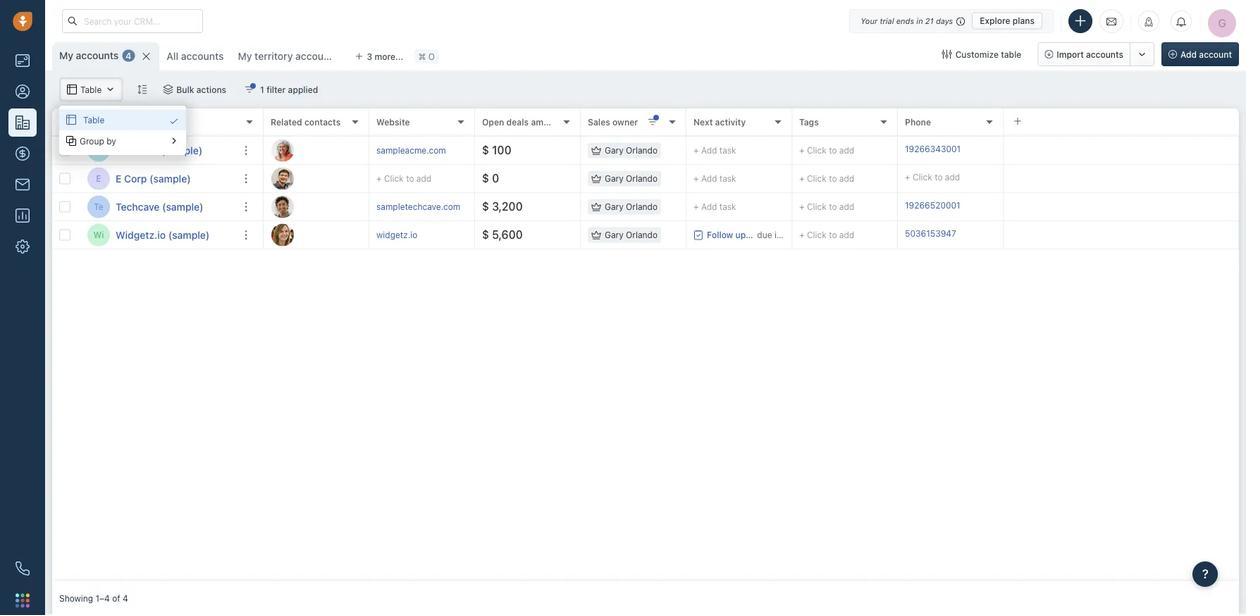 Task type: describe. For each thing, give the bounding box(es) containing it.
menu containing table
[[59, 106, 186, 155]]

table
[[83, 115, 105, 125]]

explore
[[980, 16, 1011, 26]]

group
[[80, 136, 104, 146]]

group by menu item
[[59, 130, 186, 152]]

0 horizontal spatial container_wx8msf4aqz5i3rn1 image
[[66, 115, 76, 125]]

by
[[107, 136, 116, 146]]

2 container_wx8msf4aqz5i3rn1 image from the left
[[169, 136, 179, 146]]

Search your CRM... text field
[[62, 9, 203, 33]]

shade muted image
[[954, 15, 966, 26]]

plans
[[1013, 16, 1035, 26]]

1 horizontal spatial container_wx8msf4aqz5i3rn1 image
[[169, 116, 179, 126]]

freshworks switcher image
[[16, 594, 30, 608]]



Task type: locate. For each thing, give the bounding box(es) containing it.
explore plans link
[[973, 12, 1043, 29]]

send email image
[[1107, 15, 1117, 27]]

explore plans
[[980, 16, 1035, 26]]

container_wx8msf4aqz5i3rn1 image left 'table'
[[66, 115, 76, 125]]

menu
[[59, 106, 186, 155]]

1 container_wx8msf4aqz5i3rn1 image from the left
[[66, 136, 76, 146]]

container_wx8msf4aqz5i3rn1 image
[[66, 136, 76, 146], [169, 136, 179, 146]]

container_wx8msf4aqz5i3rn1 image left group
[[66, 136, 76, 146]]

1 horizontal spatial container_wx8msf4aqz5i3rn1 image
[[169, 136, 179, 146]]

group by
[[80, 136, 116, 146]]

container_wx8msf4aqz5i3rn1 image right by
[[169, 136, 179, 146]]

phone image
[[8, 555, 37, 583]]

0 horizontal spatial container_wx8msf4aqz5i3rn1 image
[[66, 136, 76, 146]]

container_wx8msf4aqz5i3rn1 image
[[66, 115, 76, 125], [169, 116, 179, 126]]

container_wx8msf4aqz5i3rn1 image up group by menu item
[[169, 116, 179, 126]]



Task type: vqa. For each thing, say whether or not it's contained in the screenshot.
the clicks
no



